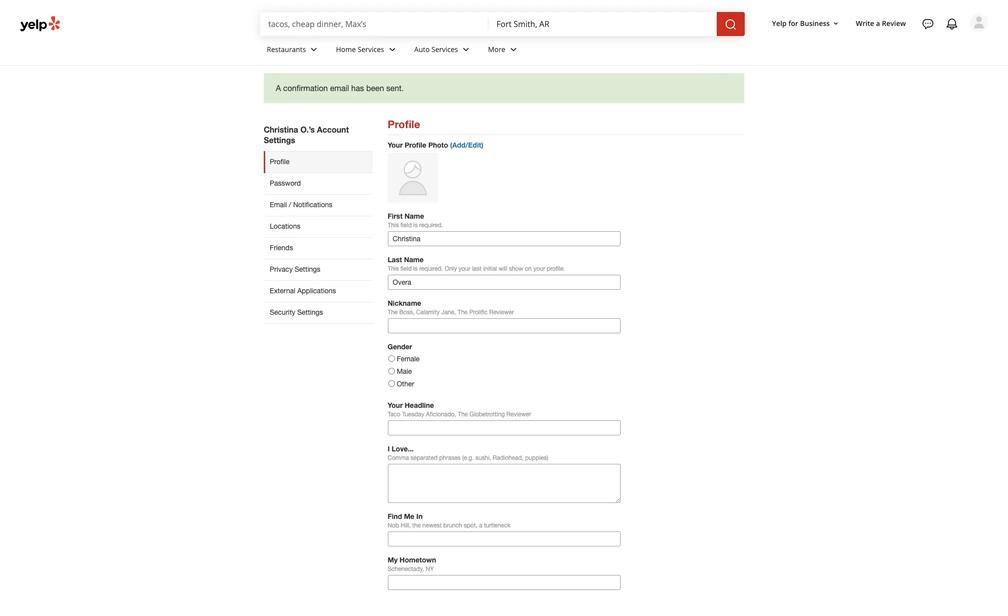 Task type: locate. For each thing, give the bounding box(es) containing it.
is inside the last name this field is required. only your last initial will show on your profile.
[[414, 265, 418, 273]]

profile left photo
[[405, 141, 427, 149]]

field for first
[[401, 222, 412, 229]]

0 vertical spatial this
[[388, 222, 399, 229]]

your headline taco tuesday aficionado, the globetrotting reviewer
[[388, 401, 532, 418]]

field down last
[[401, 265, 412, 273]]

2 field from the top
[[401, 265, 412, 273]]

nob
[[388, 522, 399, 529]]

a inside 'find me in nob hill, the newest brunch spot, a turtleneck'
[[479, 522, 483, 529]]

0 vertical spatial profile
[[388, 118, 421, 131]]

24 chevron down v2 image inside more link
[[508, 43, 520, 55]]

home services link
[[328, 36, 407, 65]]

1 required. from the top
[[420, 222, 443, 229]]

1 field from the top
[[401, 222, 412, 229]]

2 none field from the left
[[497, 19, 709, 30]]

a
[[877, 18, 881, 28], [479, 522, 483, 529]]

0 vertical spatial name
[[405, 212, 424, 220]]

0 vertical spatial your
[[388, 141, 403, 149]]

2 24 chevron down v2 image from the left
[[387, 43, 399, 55]]

reviewer up your headline text box
[[507, 411, 532, 418]]

name right last
[[404, 255, 424, 264]]

email / notifications link
[[264, 194, 373, 216]]

write
[[857, 18, 875, 28]]

notifications
[[293, 201, 333, 209]]

last
[[472, 265, 482, 273]]

christina o. image
[[971, 14, 989, 32]]

None field
[[269, 19, 481, 30], [497, 19, 709, 30]]

field inside the first name this field is required.
[[401, 222, 412, 229]]

other
[[397, 380, 415, 388]]

the left the boss,
[[388, 309, 398, 316]]

1 this from the top
[[388, 222, 399, 229]]

christina
[[264, 125, 298, 134]]

tuesday
[[402, 411, 425, 418]]

me
[[404, 512, 415, 521]]

female
[[397, 355, 420, 363]]

in
[[417, 512, 423, 521]]

reviewer for the
[[490, 309, 514, 316]]

1 your from the top
[[388, 141, 403, 149]]

settings up external applications
[[295, 265, 321, 273]]

restaurants link
[[259, 36, 328, 65]]

a right write
[[877, 18, 881, 28]]

2 this from the top
[[388, 265, 399, 273]]

password link
[[264, 173, 373, 194]]

1 is from the top
[[414, 222, 418, 229]]

1 horizontal spatial your
[[534, 265, 546, 273]]

2 your from the top
[[388, 401, 403, 410]]

will
[[499, 265, 508, 273]]

your right on
[[534, 265, 546, 273]]

love...
[[392, 445, 414, 453]]

1 vertical spatial profile
[[405, 141, 427, 149]]

None search field
[[260, 12, 747, 36]]

is inside the first name this field is required.
[[414, 222, 418, 229]]

the right jane,
[[458, 309, 468, 316]]

business
[[801, 18, 831, 28]]

I Love... text field
[[388, 464, 621, 503]]

your left photo
[[388, 141, 403, 149]]

photo
[[429, 141, 449, 149]]

messages image
[[923, 18, 935, 30]]

24 chevron down v2 image inside home services link
[[387, 43, 399, 55]]

services for auto services
[[432, 44, 458, 54]]

0 vertical spatial required.
[[420, 222, 443, 229]]

yelp
[[773, 18, 787, 28]]

1 vertical spatial settings
[[295, 265, 321, 273]]

1 horizontal spatial none field
[[497, 19, 709, 30]]

confirmation
[[283, 84, 328, 93]]

2 vertical spatial profile
[[270, 158, 290, 166]]

reviewer inside your headline taco tuesday aficionado, the globetrotting reviewer
[[507, 411, 532, 418]]

email
[[270, 201, 287, 209]]

field for last
[[401, 265, 412, 273]]

Near text field
[[497, 19, 709, 30]]

required. for first
[[420, 222, 443, 229]]

password
[[270, 179, 301, 187]]

24 chevron down v2 image right more
[[508, 43, 520, 55]]

0 vertical spatial field
[[401, 222, 412, 229]]

this down last
[[388, 265, 399, 273]]

/
[[289, 201, 291, 209]]

the
[[388, 309, 398, 316], [458, 309, 468, 316], [458, 411, 468, 418]]

services for home services
[[358, 44, 384, 54]]

this for first
[[388, 222, 399, 229]]

name right first
[[405, 212, 424, 220]]

1 none field from the left
[[269, 19, 481, 30]]

1 horizontal spatial a
[[877, 18, 881, 28]]

the inside your headline taco tuesday aficionado, the globetrotting reviewer
[[458, 411, 468, 418]]

o.'s
[[301, 125, 315, 134]]

this inside the last name this field is required. only your last initial will show on your profile.
[[388, 265, 399, 273]]

your inside your headline taco tuesday aficionado, the globetrotting reviewer
[[388, 401, 403, 410]]

3 24 chevron down v2 image from the left
[[508, 43, 520, 55]]

24 chevron down v2 image
[[308, 43, 320, 55], [387, 43, 399, 55], [508, 43, 520, 55]]

0 horizontal spatial your
[[459, 265, 471, 273]]

write a review
[[857, 18, 907, 28]]

auto
[[415, 44, 430, 54]]

(e.g.
[[463, 455, 474, 462]]

services right home
[[358, 44, 384, 54]]

0 horizontal spatial none field
[[269, 19, 481, 30]]

1 vertical spatial name
[[404, 255, 424, 264]]

sent.
[[387, 84, 404, 93]]

24 chevron down v2 image left 'auto'
[[387, 43, 399, 55]]

0 vertical spatial settings
[[264, 135, 295, 145]]

0 vertical spatial a
[[877, 18, 881, 28]]

services left 24 chevron down v2 image
[[432, 44, 458, 54]]

notifications image
[[947, 18, 959, 30]]

gender
[[388, 343, 413, 351]]

24 chevron down v2 image right restaurants
[[308, 43, 320, 55]]

write a review link
[[853, 14, 911, 32]]

16 chevron down v2 image
[[833, 19, 841, 27]]

i
[[388, 445, 390, 453]]

field inside the last name this field is required. only your last initial will show on your profile.
[[401, 265, 412, 273]]

your up taco
[[388, 401, 403, 410]]

1 horizontal spatial services
[[432, 44, 458, 54]]

reviewer
[[490, 309, 514, 316], [507, 411, 532, 418]]

0 horizontal spatial a
[[479, 522, 483, 529]]

1 vertical spatial field
[[401, 265, 412, 273]]

has
[[352, 84, 364, 93]]

the for the
[[458, 309, 468, 316]]

profile.
[[547, 265, 566, 273]]

1 24 chevron down v2 image from the left
[[308, 43, 320, 55]]

2 horizontal spatial 24 chevron down v2 image
[[508, 43, 520, 55]]

jane,
[[442, 309, 456, 316]]

external
[[270, 287, 296, 295]]

2 required. from the top
[[420, 265, 443, 273]]

0 horizontal spatial 24 chevron down v2 image
[[308, 43, 320, 55]]

last name this field is required. only your last initial will show on your profile.
[[388, 255, 566, 273]]

is for last
[[414, 265, 418, 273]]

locations
[[270, 222, 301, 230]]

settings down applications
[[298, 309, 323, 317]]

your left last
[[459, 265, 471, 273]]

external applications link
[[264, 280, 373, 302]]

a right the spot,
[[479, 522, 483, 529]]

1 horizontal spatial 24 chevron down v2 image
[[387, 43, 399, 55]]

the right "aficionado,"
[[458, 411, 468, 418]]

your
[[459, 265, 471, 273], [534, 265, 546, 273]]

email / notifications
[[270, 201, 333, 209]]

0 horizontal spatial services
[[358, 44, 384, 54]]

Your Headline text field
[[388, 421, 621, 436]]

first
[[388, 212, 403, 220]]

required. for last
[[420, 265, 443, 273]]

taco
[[388, 411, 401, 418]]

name
[[405, 212, 424, 220], [404, 255, 424, 264]]

name inside the last name this field is required. only your last initial will show on your profile.
[[404, 255, 424, 264]]

none field up home services link
[[269, 19, 481, 30]]

field down first
[[401, 222, 412, 229]]

0 vertical spatial is
[[414, 222, 418, 229]]

Other radio
[[388, 381, 395, 387]]

initial
[[484, 265, 497, 273]]

1 vertical spatial your
[[388, 401, 403, 410]]

1 vertical spatial reviewer
[[507, 411, 532, 418]]

1 services from the left
[[358, 44, 384, 54]]

0 vertical spatial reviewer
[[490, 309, 514, 316]]

boss,
[[400, 309, 415, 316]]

this inside the first name this field is required.
[[388, 222, 399, 229]]

profile up password
[[270, 158, 290, 166]]

settings
[[264, 135, 295, 145], [295, 265, 321, 273], [298, 309, 323, 317]]

only
[[445, 265, 457, 273]]

reviewer inside 'nickname the boss, calamity jane, the prolific reviewer'
[[490, 309, 514, 316]]

reviewer up nickname text field
[[490, 309, 514, 316]]

1 vertical spatial this
[[388, 265, 399, 273]]

1 vertical spatial a
[[479, 522, 483, 529]]

1 vertical spatial required.
[[420, 265, 443, 273]]

find
[[388, 512, 402, 521]]

this down first
[[388, 222, 399, 229]]

name for last
[[404, 255, 424, 264]]

profile down sent. in the top of the page
[[388, 118, 421, 131]]

required. inside the last name this field is required. only your last initial will show on your profile.
[[420, 265, 443, 273]]

settings down christina
[[264, 135, 295, 145]]

2 services from the left
[[432, 44, 458, 54]]

2 vertical spatial settings
[[298, 309, 323, 317]]

your
[[388, 141, 403, 149], [388, 401, 403, 410]]

is for first
[[414, 222, 418, 229]]

reviewer for headline
[[507, 411, 532, 418]]

2 is from the top
[[414, 265, 418, 273]]

name inside the first name this field is required.
[[405, 212, 424, 220]]

1 your from the left
[[459, 265, 471, 273]]

profile
[[388, 118, 421, 131], [405, 141, 427, 149], [270, 158, 290, 166]]

required. inside the first name this field is required.
[[420, 222, 443, 229]]

24 chevron down v2 image inside restaurants link
[[308, 43, 320, 55]]

more
[[488, 44, 506, 54]]

user actions element
[[765, 13, 1003, 74]]

none field find
[[269, 19, 481, 30]]

1 vertical spatial is
[[414, 265, 418, 273]]

required.
[[420, 222, 443, 229], [420, 265, 443, 273]]

services
[[358, 44, 384, 54], [432, 44, 458, 54]]

none field up "business categories" element
[[497, 19, 709, 30]]



Task type: vqa. For each thing, say whether or not it's contained in the screenshot.
the is
yes



Task type: describe. For each thing, give the bounding box(es) containing it.
profile link
[[264, 151, 373, 173]]

24 chevron down v2 image for restaurants
[[308, 43, 320, 55]]

your for your headline taco tuesday aficionado, the globetrotting reviewer
[[388, 401, 403, 410]]

home services
[[336, 44, 384, 54]]

applications
[[298, 287, 336, 295]]

show
[[509, 265, 524, 273]]

calamity
[[417, 309, 440, 316]]

settings for security
[[298, 309, 323, 317]]

2 your from the left
[[534, 265, 546, 273]]

friends link
[[264, 237, 373, 259]]

christina o.'s account settings
[[264, 125, 349, 145]]

security settings link
[[264, 302, 373, 324]]

24 chevron down v2 image for home services
[[387, 43, 399, 55]]

male
[[397, 368, 412, 376]]

business categories element
[[259, 36, 989, 65]]

headline
[[405, 401, 434, 410]]

aficionado,
[[426, 411, 457, 418]]

external applications
[[270, 287, 336, 295]]

(add/edit)
[[450, 141, 484, 149]]

phrases
[[440, 455, 461, 462]]

turtleneck
[[484, 522, 511, 529]]

review
[[883, 18, 907, 28]]

newest
[[423, 522, 442, 529]]

First Name text field
[[388, 231, 621, 246]]

yelp for business
[[773, 18, 831, 28]]

more link
[[480, 36, 528, 65]]

globetrotting
[[470, 411, 505, 418]]

privacy
[[270, 265, 293, 273]]

24 chevron down v2 image
[[460, 43, 472, 55]]

schenectady,
[[388, 566, 424, 573]]

search image
[[725, 18, 737, 30]]

Male radio
[[388, 368, 395, 375]]

separated
[[411, 455, 438, 462]]

nickname the boss, calamity jane, the prolific reviewer
[[388, 299, 514, 316]]

Find text field
[[269, 19, 481, 30]]

home
[[336, 44, 356, 54]]

none field near
[[497, 19, 709, 30]]

yelp for business button
[[769, 14, 845, 32]]

privacy settings
[[270, 265, 321, 273]]

(add/edit) link
[[450, 141, 484, 149]]

privacy settings link
[[264, 259, 373, 280]]

auto services
[[415, 44, 458, 54]]

Find Me In text field
[[388, 532, 621, 547]]

first name this field is required.
[[388, 212, 443, 229]]

sushi,
[[476, 455, 492, 462]]

find me in nob hill, the newest brunch spot, a turtleneck
[[388, 512, 511, 529]]

i love... comma separated phrases (e.g. sushi, radiohead, puppies)
[[388, 445, 549, 462]]

Nickname text field
[[388, 319, 621, 334]]

radiohead,
[[493, 455, 524, 462]]

settings inside the christina o.'s account settings
[[264, 135, 295, 145]]

security settings
[[270, 309, 323, 317]]

brunch
[[444, 522, 463, 529]]

24 chevron down v2 image for more
[[508, 43, 520, 55]]

email
[[330, 84, 349, 93]]

a
[[276, 84, 281, 93]]

a confirmation email has been sent.
[[276, 84, 404, 93]]

puppies)
[[526, 455, 549, 462]]

nickname
[[388, 299, 422, 308]]

locations link
[[264, 216, 373, 237]]

spot,
[[464, 522, 478, 529]]

your profile photo (add/edit)
[[388, 141, 484, 149]]

account
[[317, 125, 349, 134]]

this for last
[[388, 265, 399, 273]]

your for your profile photo (add/edit)
[[388, 141, 403, 149]]

a inside write a review link
[[877, 18, 881, 28]]

prolific
[[470, 309, 488, 316]]

auto services link
[[407, 36, 480, 65]]

been
[[367, 84, 384, 93]]

on
[[525, 265, 532, 273]]

last
[[388, 255, 402, 264]]

comma
[[388, 455, 409, 462]]

security
[[270, 309, 296, 317]]

my
[[388, 556, 398, 565]]

hometown
[[400, 556, 436, 565]]

friends
[[270, 244, 293, 252]]

my hometown schenectady, ny
[[388, 556, 436, 573]]

name for first
[[405, 212, 424, 220]]

My Hometown text field
[[388, 576, 621, 591]]

the
[[413, 522, 421, 529]]

Female radio
[[388, 356, 395, 362]]

the for headline
[[458, 411, 468, 418]]

restaurants
[[267, 44, 306, 54]]

ny
[[426, 566, 434, 573]]

settings for privacy
[[295, 265, 321, 273]]

for
[[789, 18, 799, 28]]

Last Name text field
[[388, 275, 621, 290]]



